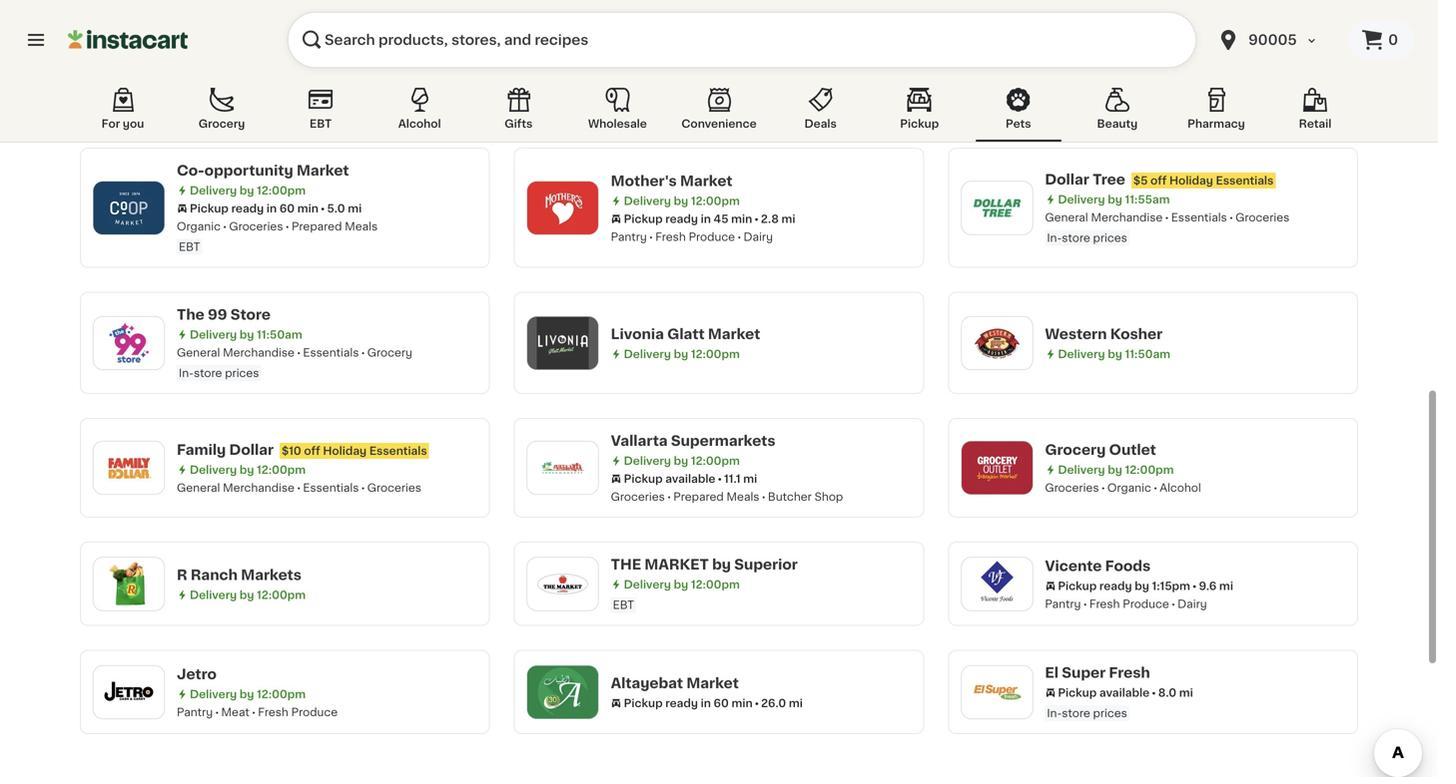Task type: locate. For each thing, give the bounding box(es) containing it.
dollar tree logo image
[[971, 182, 1023, 234]]

prices inside general merchandise essentials groceries in-store prices
[[1093, 233, 1127, 244]]

holiday inside family dollar $10 off holiday essentials
[[323, 446, 367, 457]]

off inside dollar tree $5 off holiday essentials
[[1150, 175, 1167, 186]]

merchandise
[[1091, 212, 1163, 223], [223, 348, 295, 359], [223, 483, 295, 494]]

in- down el
[[1047, 709, 1062, 720]]

in- inside general merchandise essentials grocery in-store prices
[[179, 368, 194, 379]]

beauty button
[[1074, 84, 1160, 142]]

by down market
[[674, 580, 688, 591]]

delivery by 12:00pm up groceries organic alcohol
[[1058, 465, 1174, 476]]

1 vertical spatial $10
[[282, 446, 301, 457]]

delivery for the 99 store
[[190, 330, 237, 341]]

meals down 11.1 mi
[[727, 492, 759, 503]]

mi right '2.8'
[[781, 213, 795, 224]]

0 vertical spatial 11:50am
[[257, 60, 302, 71]]

alcohol
[[398, 118, 441, 129], [1160, 483, 1201, 494]]

el super fresh logo image
[[971, 667, 1023, 719]]

mi for 5.0 mi
[[348, 203, 362, 214]]

pickup down vicente
[[1058, 581, 1097, 592]]

1 horizontal spatial available
[[1099, 688, 1150, 699]]

prices
[[1093, 233, 1127, 244], [225, 368, 259, 379], [1093, 709, 1127, 720]]

general inside general merchandise essentials groceries in-store prices
[[1045, 212, 1088, 223]]

Search field
[[288, 12, 1196, 68]]

merchandise for 11:50am
[[223, 348, 295, 359]]

min left 5.0
[[297, 203, 318, 214]]

1 vertical spatial pantry fresh produce dairy
[[1045, 599, 1207, 610]]

0 horizontal spatial grocery
[[198, 118, 245, 129]]

mi right 26.0
[[789, 698, 803, 709]]

store down delivery by 11:55am
[[1062, 233, 1090, 244]]

0 vertical spatial organic
[[177, 96, 221, 107]]

0 vertical spatial prepared
[[292, 221, 342, 232]]

12:00pm
[[257, 185, 306, 196], [691, 195, 740, 206], [691, 349, 740, 360], [691, 456, 740, 467], [257, 465, 306, 476], [1125, 465, 1174, 476], [691, 580, 740, 591], [257, 590, 306, 601], [257, 689, 306, 700]]

produce
[[689, 231, 735, 242], [1123, 599, 1169, 610], [291, 707, 338, 718]]

store inside general merchandise essentials grocery in-store prices
[[194, 368, 222, 379]]

fresh down pickup ready in 45 min
[[655, 231, 686, 242]]

lazy
[[177, 39, 211, 53]]

1 vertical spatial organic
[[177, 221, 221, 232]]

delivery down western
[[1058, 349, 1105, 360]]

in up organic groceries prepared meals ebt at the left top of the page
[[267, 203, 277, 214]]

2 vertical spatial 11:50am
[[1125, 349, 1170, 360]]

by up pickup ready in 45 min
[[674, 195, 688, 206]]

1 vertical spatial off
[[1150, 175, 1167, 186]]

produce down 'pickup ready by 1:15pm'
[[1123, 599, 1169, 610]]

by down "tree"
[[1108, 194, 1122, 205]]

alcohol inside button
[[398, 118, 441, 129]]

the market by superior
[[611, 558, 798, 572]]

pickup button
[[877, 84, 962, 142]]

ebt inside button
[[310, 118, 332, 129]]

pantry fresh produce dairy
[[611, 231, 773, 242], [1045, 599, 1207, 610]]

ebt down vegetarian
[[310, 118, 332, 129]]

livonia glatt market
[[611, 327, 760, 341]]

family dollar logo image
[[103, 442, 155, 494]]

groceries inside lazy acres $10 off delivery by 11:50am pickup ready in 45 min 3.1 mi organic groceries vegetarian
[[229, 96, 283, 107]]

0 horizontal spatial prepared
[[292, 221, 342, 232]]

0 vertical spatial 60
[[279, 203, 295, 214]]

0 vertical spatial off
[[288, 41, 304, 52]]

1 vertical spatial 45
[[714, 213, 729, 224]]

pickup ready in 60 min for 26.0 mi
[[624, 698, 753, 709]]

fresh right super
[[1109, 667, 1150, 681]]

delivery for the market by superior
[[624, 580, 671, 591]]

2 vertical spatial produce
[[291, 707, 338, 718]]

5.0
[[327, 203, 345, 214]]

1 vertical spatial holiday
[[323, 446, 367, 457]]

2 vertical spatial organic
[[1107, 483, 1151, 494]]

1 horizontal spatial ebt
[[310, 118, 332, 129]]

11:50am
[[257, 60, 302, 71], [257, 330, 302, 341], [1125, 349, 1170, 360]]

delivery down vallarta
[[624, 456, 671, 467]]

mi for 9.6 mi
[[1219, 581, 1233, 592]]

meals
[[345, 221, 378, 232], [727, 492, 759, 503]]

store for general merchandise essentials groceries in-store prices
[[1062, 233, 1090, 244]]

60 for 5.0 mi
[[279, 203, 295, 214]]

0 vertical spatial produce
[[689, 231, 735, 242]]

1 horizontal spatial 60
[[714, 698, 729, 709]]

market up 5.0
[[297, 164, 349, 178]]

organic down co-
[[177, 221, 221, 232]]

1 vertical spatial produce
[[1123, 599, 1169, 610]]

2 vertical spatial general
[[177, 483, 220, 494]]

$10 inside family dollar $10 off holiday essentials
[[282, 446, 301, 457]]

0 horizontal spatial holiday
[[323, 446, 367, 457]]

delivery for vallarta supermarkets
[[624, 456, 671, 467]]

livonia
[[611, 327, 664, 341]]

1 vertical spatial ebt
[[179, 242, 200, 253]]

delivery by 12:00pm down opportunity
[[190, 185, 306, 196]]

alcohol button
[[377, 84, 463, 142]]

holiday inside dollar tree $5 off holiday essentials
[[1169, 175, 1213, 186]]

delivery down mother's
[[624, 195, 671, 206]]

0 vertical spatial pickup ready in 60 min
[[190, 203, 318, 214]]

by down acres
[[240, 60, 254, 71]]

for you button
[[80, 84, 166, 142]]

delivery by 12:00pm down r ranch markets
[[190, 590, 306, 601]]

0 vertical spatial 45
[[279, 78, 294, 89]]

1 vertical spatial pickup available
[[1058, 688, 1150, 699]]

1 vertical spatial 60
[[714, 698, 729, 709]]

merchandise for 11:55am
[[1091, 212, 1163, 223]]

1:00pm
[[1152, 59, 1194, 70]]

None search field
[[288, 12, 1196, 68]]

1 vertical spatial dairy
[[1178, 599, 1207, 610]]

min for 5.0 mi
[[297, 203, 318, 214]]

delivery for jetro
[[190, 689, 237, 700]]

0 vertical spatial prices
[[1093, 233, 1127, 244]]

merchandise inside general merchandise essentials groceries in-store prices
[[1091, 212, 1163, 223]]

0 vertical spatial delivery by 11:50am
[[190, 330, 302, 341]]

0 horizontal spatial pickup available
[[624, 474, 716, 485]]

12:00pm for grocery outlet
[[1125, 465, 1174, 476]]

family dollar $10 off holiday essentials
[[177, 443, 427, 457]]

delivery by 11:50am down western kosher
[[1058, 349, 1170, 360]]

pickup for 8.0 mi
[[1058, 688, 1097, 699]]

pantry down vicente
[[1045, 599, 1081, 610]]

60
[[279, 203, 295, 214], [714, 698, 729, 709]]

pickup available for 11.1 mi
[[624, 474, 716, 485]]

delivery down lazy
[[190, 60, 237, 71]]

jetro
[[177, 668, 217, 682]]

by for 'livonia glatt market logo'
[[674, 349, 688, 360]]

1 horizontal spatial pantry
[[611, 231, 647, 242]]

pickup ready in 60 min up organic groceries prepared meals ebt at the left top of the page
[[190, 203, 318, 214]]

0 vertical spatial alcohol
[[398, 118, 441, 129]]

0 horizontal spatial meals
[[345, 221, 378, 232]]

2.8 mi
[[761, 213, 795, 224]]

mi right 3.1 at top
[[344, 78, 358, 89]]

mi
[[344, 78, 358, 89], [348, 203, 362, 214], [781, 213, 795, 224], [743, 474, 757, 485], [1219, 581, 1233, 592], [1179, 688, 1193, 699], [789, 698, 803, 709]]

1 vertical spatial meals
[[727, 492, 759, 503]]

2 horizontal spatial pantry
[[1045, 599, 1081, 610]]

11:55am
[[1125, 194, 1170, 205]]

12:00pm down the market by superior
[[691, 580, 740, 591]]

11:50am inside lazy acres $10 off delivery by 11:50am pickup ready in 45 min 3.1 mi organic groceries vegetarian
[[257, 60, 302, 71]]

market
[[297, 164, 349, 178], [680, 174, 733, 188], [708, 327, 760, 341], [686, 677, 739, 691]]

pantry fresh produce dairy down pickup ready in 45 min
[[611, 231, 773, 242]]

essentials for general merchandise essentials groceries in-store prices
[[1171, 212, 1227, 223]]

0 vertical spatial merchandise
[[1091, 212, 1163, 223]]

1 vertical spatial store
[[194, 368, 222, 379]]

0 horizontal spatial 60
[[279, 203, 295, 214]]

2 horizontal spatial grocery
[[1045, 443, 1106, 457]]

pickup ready in 60 min down altayebat market
[[624, 698, 753, 709]]

general down the
[[177, 348, 220, 359]]

1 horizontal spatial holiday
[[1169, 175, 1213, 186]]

pantry down mother's
[[611, 231, 647, 242]]

0 horizontal spatial dollar
[[229, 443, 274, 457]]

essentials inside general merchandise essentials groceries in-store prices
[[1171, 212, 1227, 223]]

12:00pm up pickup ready in 45 min
[[691, 195, 740, 206]]

ready for 2.8 mi
[[665, 213, 698, 224]]

0 vertical spatial pickup available
[[624, 474, 716, 485]]

the 99 store
[[177, 308, 271, 322]]

1 vertical spatial prices
[[225, 368, 259, 379]]

grocery
[[198, 118, 245, 129], [367, 348, 412, 359], [1045, 443, 1106, 457]]

in for 2.8 mi
[[701, 213, 711, 224]]

0 horizontal spatial pantry fresh produce dairy
[[611, 231, 773, 242]]

ready for 5.0 mi
[[231, 203, 264, 214]]

2 vertical spatial off
[[304, 446, 320, 457]]

in for 26.0 mi
[[701, 698, 711, 709]]

organic inside organic groceries prepared meals ebt
[[177, 221, 221, 232]]

off right $5
[[1150, 175, 1167, 186]]

delivery by 11:55am
[[1058, 194, 1170, 205]]

pickup down mother's
[[624, 213, 663, 224]]

available for 8.0
[[1099, 688, 1150, 699]]

by up groceries organic alcohol
[[1108, 465, 1122, 476]]

delivery down 99
[[190, 330, 237, 341]]

retail button
[[1272, 84, 1358, 142]]

1 vertical spatial grocery
[[367, 348, 412, 359]]

$10
[[265, 41, 285, 52], [282, 446, 301, 457]]

by for r ranch markets logo
[[240, 590, 254, 601]]

2 vertical spatial store
[[1062, 709, 1090, 720]]

1 horizontal spatial grocery
[[367, 348, 412, 359]]

livonia glatt market logo image
[[537, 317, 589, 369]]

1 horizontal spatial dollar
[[1045, 173, 1089, 187]]

2 vertical spatial ebt
[[613, 600, 634, 611]]

2 vertical spatial prices
[[1093, 709, 1127, 720]]

off for tree
[[1150, 175, 1167, 186]]

prepared
[[292, 221, 342, 232], [673, 492, 724, 503]]

12:00pm for mother's market
[[691, 195, 740, 206]]

1 horizontal spatial pickup ready in 60 min
[[624, 698, 753, 709]]

1:15pm
[[1152, 581, 1190, 592]]

11:50am down "kosher" in the top right of the page
[[1125, 349, 1170, 360]]

0 vertical spatial in-
[[1047, 233, 1062, 244]]

store
[[1062, 233, 1090, 244], [194, 368, 222, 379], [1062, 709, 1090, 720]]

0 vertical spatial grocery
[[198, 118, 245, 129]]

available
[[665, 474, 716, 485], [1099, 688, 1150, 699]]

min for 26.0 mi
[[731, 698, 753, 709]]

0 horizontal spatial available
[[665, 474, 716, 485]]

pantry for vicente foods
[[1045, 599, 1081, 610]]

delivery by 11:50am
[[190, 330, 302, 341], [1058, 349, 1170, 360]]

1 horizontal spatial alcohol
[[1160, 483, 1201, 494]]

prepared down vallarta supermarkets
[[673, 492, 724, 503]]

delivery for livonia glatt market
[[624, 349, 671, 360]]

vicente foods logo image
[[971, 559, 1023, 610]]

0 horizontal spatial 45
[[279, 78, 294, 89]]

off
[[288, 41, 304, 52], [1150, 175, 1167, 186], [304, 446, 320, 457]]

2 vertical spatial pantry
[[177, 707, 213, 718]]

1 horizontal spatial dairy
[[1178, 599, 1207, 610]]

11:50am down acres
[[257, 60, 302, 71]]

11.1
[[724, 474, 741, 485]]

butcher
[[768, 492, 812, 503]]

general for delivery by 11:50am
[[177, 348, 220, 359]]

0 horizontal spatial delivery by 11:50am
[[190, 330, 302, 341]]

off right acres
[[288, 41, 304, 52]]

delivery by 12:00pm down vallarta supermarkets
[[624, 456, 740, 467]]

ready down mother's market
[[665, 213, 698, 224]]

0 vertical spatial holiday
[[1169, 175, 1213, 186]]

organic down lazy
[[177, 96, 221, 107]]

fees
[[649, 88, 673, 99]]

altayebat
[[611, 677, 683, 691]]

fresh right meat at the bottom
[[258, 707, 288, 718]]

in- for general merchandise essentials grocery in-store prices
[[179, 368, 194, 379]]

2 horizontal spatial produce
[[1123, 599, 1169, 610]]

0 vertical spatial $10
[[265, 41, 285, 52]]

mi right the 9.6
[[1219, 581, 1233, 592]]

delivery down the on the bottom left
[[624, 580, 671, 591]]

produce right meat at the bottom
[[291, 707, 338, 718]]

pickup ready in 60 min
[[190, 203, 318, 214], [624, 698, 753, 709]]

0 vertical spatial ebt
[[310, 118, 332, 129]]

dollar right family
[[229, 443, 274, 457]]

mi inside lazy acres $10 off delivery by 11:50am pickup ready in 45 min 3.1 mi organic groceries vegetarian
[[344, 78, 358, 89]]

$10 for dollar
[[282, 446, 301, 457]]

in- down the
[[179, 368, 194, 379]]

by down opportunity
[[240, 185, 254, 196]]

$10 inside lazy acres $10 off delivery by 11:50am pickup ready in 45 min 3.1 mi organic groceries vegetarian
[[265, 41, 285, 52]]

pickup down altayebat
[[624, 698, 663, 709]]

by
[[1135, 59, 1149, 70], [240, 60, 254, 71], [674, 68, 688, 79], [240, 185, 254, 196], [1108, 194, 1122, 205], [674, 195, 688, 206], [240, 330, 254, 341], [674, 349, 688, 360], [1108, 349, 1122, 360], [674, 456, 688, 467], [240, 465, 254, 476], [1108, 465, 1122, 476], [712, 558, 731, 572], [674, 580, 688, 591], [1135, 581, 1149, 592], [240, 590, 254, 601], [240, 689, 254, 700]]

pickup down co-
[[190, 203, 229, 214]]

merchandise down delivery by 11:55am
[[1091, 212, 1163, 223]]

delivery inside lazy acres $10 off delivery by 11:50am pickup ready in 45 min 3.1 mi organic groceries vegetarian
[[190, 60, 237, 71]]

holiday up 11:55am
[[1169, 175, 1213, 186]]

1 vertical spatial 11:50am
[[257, 330, 302, 341]]

1 vertical spatial general
[[177, 348, 220, 359]]

off for acres
[[288, 41, 304, 52]]

$10 up general merchandise essentials groceries
[[282, 446, 301, 457]]

$10 right acres
[[265, 41, 285, 52]]

store down 99
[[194, 368, 222, 379]]

dairy down '2.8'
[[743, 231, 773, 242]]

general down delivery by 11:55am
[[1045, 212, 1088, 223]]

prices inside general merchandise essentials grocery in-store prices
[[225, 368, 259, 379]]

min up vegetarian
[[297, 78, 318, 89]]

ready inside lazy acres $10 off delivery by 11:50am pickup ready in 45 min 3.1 mi organic groceries vegetarian
[[231, 78, 264, 89]]

0 horizontal spatial produce
[[291, 707, 338, 718]]

5.0 mi
[[327, 203, 362, 214]]

delivery for grocery outlet
[[1058, 465, 1105, 476]]

you
[[123, 118, 144, 129]]

shop categories tab list
[[80, 84, 1358, 142]]

merchandise inside general merchandise essentials grocery in-store prices
[[223, 348, 295, 359]]

1 vertical spatial prepared
[[673, 492, 724, 503]]

off inside lazy acres $10 off delivery by 11:50am pickup ready in 45 min 3.1 mi organic groceries vegetarian
[[288, 41, 304, 52]]

prices down the store
[[225, 368, 259, 379]]

1 horizontal spatial pickup available
[[1058, 688, 1150, 699]]

essentials
[[1216, 175, 1274, 186], [1171, 212, 1227, 223], [303, 348, 359, 359], [369, 446, 427, 457], [303, 483, 359, 494]]

by down the store
[[240, 330, 254, 341]]

fresh
[[655, 231, 686, 242], [1089, 599, 1120, 610], [1109, 667, 1150, 681], [258, 707, 288, 718]]

delivery by 12:00pm for the market by superior
[[624, 580, 740, 591]]

meals inside organic groceries prepared meals ebt
[[345, 221, 378, 232]]

2.8
[[761, 213, 779, 224]]

0 vertical spatial store
[[1062, 233, 1090, 244]]

organic down outlet at the bottom right of page
[[1107, 483, 1151, 494]]

0 horizontal spatial pantry
[[177, 707, 213, 718]]

off inside family dollar $10 off holiday essentials
[[304, 446, 320, 457]]

delivery by 12:00pm
[[190, 185, 306, 196], [624, 195, 740, 206], [624, 349, 740, 360], [624, 456, 740, 467], [190, 465, 306, 476], [1058, 465, 1174, 476], [624, 580, 740, 591], [190, 590, 306, 601], [190, 689, 306, 700]]

alcohol left "gifts"
[[398, 118, 441, 129]]

1 vertical spatial alcohol
[[1160, 483, 1201, 494]]

delivery by 12:00pm up pickup ready in 45 min
[[624, 195, 740, 206]]

general down family
[[177, 483, 220, 494]]

family
[[177, 443, 226, 457]]

ready down acres
[[231, 78, 264, 89]]

pharmacy button
[[1173, 84, 1259, 142]]

8.0 mi
[[1158, 688, 1193, 699]]

pickup
[[1058, 59, 1097, 70], [190, 78, 229, 89], [900, 118, 939, 129], [190, 203, 229, 214], [624, 213, 663, 224], [624, 474, 663, 485], [1058, 581, 1097, 592], [1058, 688, 1097, 699], [624, 698, 663, 709]]

delivery down ranch in the left bottom of the page
[[190, 590, 237, 601]]

45
[[279, 78, 294, 89], [714, 213, 729, 224]]

8.0
[[1158, 688, 1177, 699]]

1 horizontal spatial meals
[[727, 492, 759, 503]]

ready for 9.6 mi
[[1099, 581, 1132, 592]]

delivery by 11:50am for 99
[[190, 330, 302, 341]]

0 horizontal spatial ebt
[[179, 242, 200, 253]]

organic
[[177, 96, 221, 107], [177, 221, 221, 232], [1107, 483, 1151, 494]]

mi for 11.1 mi
[[743, 474, 757, 485]]

delivery by 12:00pm up pantry meat fresh produce
[[190, 689, 306, 700]]

pickup down lazy
[[190, 78, 229, 89]]

0 horizontal spatial alcohol
[[398, 118, 441, 129]]

grocery inside button
[[198, 118, 245, 129]]

pickup down super
[[1058, 688, 1097, 699]]

2 vertical spatial grocery
[[1045, 443, 1106, 457]]

holiday up general merchandise essentials groceries
[[323, 446, 367, 457]]

1 vertical spatial available
[[1099, 688, 1150, 699]]

store for general merchandise essentials grocery in-store prices
[[194, 368, 222, 379]]

store down super
[[1062, 709, 1090, 720]]

ready down the "foods"
[[1099, 581, 1132, 592]]

60 up organic groceries prepared meals ebt at the left top of the page
[[279, 203, 295, 214]]

delivery down co-
[[190, 185, 237, 196]]

prices for 11:50am
[[225, 368, 259, 379]]

1 vertical spatial pickup ready in 60 min
[[624, 698, 753, 709]]

store inside general merchandise essentials groceries in-store prices
[[1062, 233, 1090, 244]]

1 horizontal spatial prepared
[[673, 492, 724, 503]]

groceries inside general merchandise essentials groceries in-store prices
[[1235, 212, 1290, 223]]

by for 'jetro logo'
[[240, 689, 254, 700]]

delivery down jetro
[[190, 689, 237, 700]]

market
[[645, 558, 709, 572]]

delivery by 11:50am down the store
[[190, 330, 302, 341]]

1 vertical spatial merchandise
[[223, 348, 295, 359]]

by up 'household'
[[1135, 59, 1149, 70]]

by up pantry meat fresh produce
[[240, 689, 254, 700]]

on
[[676, 88, 690, 99]]

general inside general merchandise essentials grocery in-store prices
[[177, 348, 220, 359]]

0 vertical spatial meals
[[345, 221, 378, 232]]

mi for 26.0 mi
[[789, 698, 803, 709]]

ready up 'household'
[[1099, 59, 1132, 70]]

in-
[[1047, 233, 1062, 244], [179, 368, 194, 379], [1047, 709, 1062, 720]]

0 vertical spatial general
[[1045, 212, 1088, 223]]

0 vertical spatial dairy
[[743, 231, 773, 242]]

by for the 99 store logo
[[240, 330, 254, 341]]

1 horizontal spatial pantry fresh produce dairy
[[1045, 599, 1207, 610]]

by down livonia glatt market
[[674, 349, 688, 360]]

prices down delivery by 11:55am
[[1093, 233, 1127, 244]]

mi right 11.1
[[743, 474, 757, 485]]

1 horizontal spatial delivery by 11:50am
[[1058, 349, 1170, 360]]

dollar left "tree"
[[1045, 173, 1089, 187]]

12:00pm down co-opportunity market
[[257, 185, 306, 196]]

in- inside general merchandise essentials groceries in-store prices
[[1047, 233, 1062, 244]]

90005 button
[[1216, 12, 1336, 68]]

0 horizontal spatial pickup ready in 60 min
[[190, 203, 318, 214]]

organic groceries prepared meals ebt
[[177, 221, 378, 253]]

1 vertical spatial pantry
[[1045, 599, 1081, 610]]

ready down altayebat market
[[665, 698, 698, 709]]

merchandise down family dollar $10 off holiday essentials
[[223, 483, 295, 494]]

delivery by 12:00pm for grocery outlet
[[1058, 465, 1174, 476]]

pickup inside button
[[900, 118, 939, 129]]

in left the ebt button
[[267, 78, 277, 89]]

delivery for western kosher
[[1058, 349, 1105, 360]]

essentials inside general merchandise essentials grocery in-store prices
[[303, 348, 359, 359]]

1 vertical spatial delivery by 11:50am
[[1058, 349, 1170, 360]]

99
[[208, 308, 227, 322]]

groceries prepared meals butcher shop
[[611, 492, 843, 503]]



Task type: vqa. For each thing, say whether or not it's contained in the screenshot.
9 related to Binggrae Banana Flavored Milk Drink
no



Task type: describe. For each thing, give the bounding box(es) containing it.
by left 'superior'
[[712, 558, 731, 572]]

in for 5.0 mi
[[267, 203, 277, 214]]

orders
[[810, 88, 846, 99]]

co-opportunity market logo image
[[103, 182, 155, 234]]

the
[[611, 558, 641, 572]]

by for dollar tree logo
[[1108, 194, 1122, 205]]

0 button
[[1348, 20, 1414, 60]]

opportunity
[[204, 164, 293, 178]]

delivery by 12:00pm for co-opportunity market
[[190, 185, 306, 196]]

pickup ready in 60 min for 5.0 mi
[[190, 203, 318, 214]]

grocery outlet logo image
[[971, 442, 1023, 494]]

3.1
[[327, 78, 341, 89]]

45 inside lazy acres $10 off delivery by 11:50am pickup ready in 45 min 3.1 mi organic groceries vegetarian
[[279, 78, 294, 89]]

acres
[[215, 39, 257, 53]]

by up on
[[674, 68, 688, 79]]

pantry meat fresh produce
[[177, 707, 338, 718]]

markets
[[241, 568, 302, 582]]

$5
[[1133, 175, 1148, 186]]

market right altayebat
[[686, 677, 739, 691]]

altayebat market
[[611, 677, 739, 691]]

groceries inside organic groceries prepared meals ebt
[[229, 221, 283, 232]]

delivery by 12:00pm for jetro
[[190, 689, 306, 700]]

el super fresh
[[1045, 667, 1150, 681]]

2 horizontal spatial ebt
[[613, 600, 634, 611]]

organic inside lazy acres $10 off delivery by 11:50am pickup ready in 45 min 3.1 mi organic groceries vegetarian
[[177, 96, 221, 107]]

fresh down 'pickup ready by 1:15pm'
[[1089, 599, 1120, 610]]

mi for 8.0 mi
[[1179, 688, 1193, 699]]

12:00pm for the market by superior
[[691, 580, 740, 591]]

small
[[778, 88, 807, 99]]

9.6 mi
[[1199, 581, 1233, 592]]

retail
[[1299, 118, 1332, 129]]

11:45am
[[691, 68, 736, 79]]

delivery for r ranch markets
[[190, 590, 237, 601]]

mi for 2.8 mi
[[781, 213, 795, 224]]

12:00pm for co-opportunity market
[[257, 185, 306, 196]]

shop
[[815, 492, 843, 503]]

lazy acres $10 off delivery by 11:50am pickup ready in 45 min 3.1 mi organic groceries vegetarian
[[177, 39, 358, 107]]

12:00pm up general merchandise essentials groceries
[[257, 465, 306, 476]]

delivery by 12:00pm down family
[[190, 465, 306, 476]]

grocery for grocery
[[198, 118, 245, 129]]

for
[[102, 118, 120, 129]]

r
[[177, 568, 187, 582]]

grocery for grocery outlet
[[1045, 443, 1106, 457]]

ready for 26.0 mi
[[665, 698, 698, 709]]

lower
[[613, 88, 646, 99]]

jetro logo image
[[103, 667, 155, 719]]

12:00pm for vallarta supermarkets
[[691, 456, 740, 467]]

altayebat market logo image
[[537, 667, 589, 719]]

by for the western kosher logo
[[1108, 349, 1122, 360]]

ranch
[[191, 568, 238, 582]]

delivery for mother's market
[[624, 195, 671, 206]]

delivery by 11:50am for kosher
[[1058, 349, 1170, 360]]

r ranch markets
[[177, 568, 302, 582]]

pickup for 5.0 mi
[[190, 203, 229, 214]]

12:00pm for r ranch markets
[[257, 590, 306, 601]]

pickup for 9.6 mi
[[1058, 581, 1097, 592]]

superior
[[734, 558, 798, 572]]

$10 for acres
[[265, 41, 285, 52]]

ebt inside organic groceries prepared meals ebt
[[179, 242, 200, 253]]

super
[[1062, 667, 1106, 681]]

delivery up fees
[[624, 68, 671, 79]]

min inside lazy acres $10 off delivery by 11:50am pickup ready in 45 min 3.1 mi organic groceries vegetarian
[[297, 78, 318, 89]]

pickup ready by 1:00pm
[[1058, 59, 1194, 70]]

9.6
[[1199, 581, 1217, 592]]

pickup for 11.1 mi
[[624, 474, 663, 485]]

min for 2.8 mi
[[731, 213, 752, 224]]

pickup inside lazy acres $10 off delivery by 11:50am pickup ready in 45 min 3.1 mi organic groceries vegetarian
[[190, 78, 229, 89]]

2 vertical spatial in-
[[1047, 709, 1062, 720]]

delivery down "tree"
[[1058, 194, 1105, 205]]

meat
[[221, 707, 250, 718]]

grocery inside general merchandise essentials grocery in-store prices
[[367, 348, 412, 359]]

dollar tree $5 off holiday essentials
[[1045, 173, 1274, 187]]

pharmacy
[[1188, 118, 1245, 129]]

tree
[[1093, 173, 1125, 187]]

available for 11.1
[[665, 474, 716, 485]]

pickup for 26.0 mi
[[624, 698, 663, 709]]

11:50am for western kosher
[[1125, 349, 1170, 360]]

convenience
[[681, 118, 757, 129]]

general merchandise essentials groceries
[[177, 483, 421, 494]]

11:50am for the 99 store
[[257, 330, 302, 341]]

0 vertical spatial dollar
[[1045, 173, 1089, 187]]

co-opportunity market
[[177, 164, 349, 178]]

0
[[1388, 33, 1398, 47]]

deals button
[[778, 84, 864, 142]]

holiday for tree
[[1169, 175, 1213, 186]]

the 99 store logo image
[[103, 317, 155, 369]]

26.0 mi
[[761, 698, 803, 709]]

instacart image
[[68, 28, 188, 52]]

glatt
[[667, 327, 705, 341]]

by for mother's market logo
[[674, 195, 688, 206]]

essentials inside family dollar $10 off holiday essentials
[[369, 446, 427, 457]]

essentials for general merchandise essentials groceries
[[303, 483, 359, 494]]

pets button
[[976, 84, 1061, 142]]

vallarta
[[611, 434, 668, 448]]

essentials inside dollar tree $5 off holiday essentials
[[1216, 175, 1274, 186]]

in inside lazy acres $10 off delivery by 11:50am pickup ready in 45 min 3.1 mi organic groceries vegetarian
[[267, 78, 277, 89]]

gifts button
[[476, 84, 562, 142]]

beauty
[[1097, 118, 1138, 129]]

in-store prices
[[1047, 709, 1127, 720]]

pantry for jetro
[[177, 707, 213, 718]]

in- for general merchandise essentials groceries in-store prices
[[1047, 233, 1062, 244]]

market up pickup ready in 45 min
[[680, 174, 733, 188]]

90005 button
[[1204, 12, 1348, 68]]

pickup for 2.8 mi
[[624, 213, 663, 224]]

by for family dollar logo
[[240, 465, 254, 476]]

vallarta supermarkets
[[611, 434, 776, 448]]

1 horizontal spatial produce
[[689, 231, 735, 242]]

holiday for dollar
[[323, 446, 367, 457]]

12:00pm for jetro
[[257, 689, 306, 700]]

pickup ready by 1:15pm
[[1058, 581, 1190, 592]]

general for delivery by 11:55am
[[1045, 212, 1088, 223]]

2 vertical spatial merchandise
[[223, 483, 295, 494]]

general merchandise essentials grocery in-store prices
[[177, 348, 412, 379]]

good
[[727, 88, 757, 99]]

0 vertical spatial pantry
[[611, 231, 647, 242]]

by for grocery outlet logo
[[1108, 465, 1122, 476]]

western kosher logo image
[[971, 317, 1023, 369]]

store
[[230, 308, 271, 322]]

grocery outlet
[[1045, 443, 1156, 457]]

ebt button
[[278, 84, 364, 142]]

12:00pm for livonia glatt market
[[691, 349, 740, 360]]

1 vertical spatial dollar
[[229, 443, 274, 457]]

lower fees on $10+ good for small orders
[[613, 88, 846, 99]]

60 for 26.0 mi
[[714, 698, 729, 709]]

by down the "foods"
[[1135, 581, 1149, 592]]

the market by superior logo image
[[537, 559, 589, 610]]

for you
[[102, 118, 144, 129]]

outlet
[[1109, 443, 1156, 457]]

el
[[1045, 667, 1059, 681]]

26.0
[[761, 698, 786, 709]]

off for dollar
[[304, 446, 320, 457]]

delivery by 12:00pm for vallarta supermarkets
[[624, 456, 740, 467]]

supermarkets
[[671, 434, 776, 448]]

mother's market logo image
[[537, 182, 589, 234]]

vicente foods
[[1045, 560, 1151, 573]]

delivery by 12:00pm for livonia glatt market
[[624, 349, 740, 360]]

prepared inside organic groceries prepared meals ebt
[[292, 221, 342, 232]]

0 vertical spatial pantry fresh produce dairy
[[611, 231, 773, 242]]

the
[[177, 308, 205, 322]]

co-
[[177, 164, 204, 178]]

by for the market by superior logo at the bottom
[[674, 580, 688, 591]]

0 horizontal spatial dairy
[[743, 231, 773, 242]]

delivery by 12:00pm for r ranch markets
[[190, 590, 306, 601]]

vegetarian
[[292, 96, 351, 107]]

delivery by 11:45am
[[624, 68, 736, 79]]

general merchandise essentials groceries in-store prices
[[1045, 212, 1290, 244]]

delivery by 12:00pm for mother's market
[[624, 195, 740, 206]]

delivery down family
[[190, 465, 237, 476]]

western kosher
[[1045, 327, 1163, 341]]

market right glatt
[[708, 327, 760, 341]]

prices for 11:55am
[[1093, 233, 1127, 244]]

gifts
[[505, 118, 533, 129]]

1 horizontal spatial 45
[[714, 213, 729, 224]]

90005
[[1248, 33, 1297, 47]]

11.1 mi
[[724, 474, 757, 485]]

mother's market
[[611, 174, 733, 188]]

by for co-opportunity market logo
[[240, 185, 254, 196]]

pickup available for 8.0 mi
[[1058, 688, 1150, 699]]

essentials for general merchandise essentials grocery in-store prices
[[303, 348, 359, 359]]

r ranch markets logo image
[[103, 559, 155, 610]]

vallarta supermarkets logo image
[[537, 442, 589, 494]]

convenience button
[[673, 84, 765, 142]]

wholesale
[[588, 118, 647, 129]]

by inside lazy acres $10 off delivery by 11:50am pickup ready in 45 min 3.1 mi organic groceries vegetarian
[[240, 60, 254, 71]]

pickup up 'household'
[[1058, 59, 1097, 70]]

delivery for co-opportunity market
[[190, 185, 237, 196]]

by for vallarta supermarkets logo
[[674, 456, 688, 467]]

groceries organic alcohol
[[1045, 483, 1201, 494]]

pickup ready in 45 min
[[624, 213, 752, 224]]

pets
[[1006, 118, 1031, 129]]

grocery button
[[179, 84, 265, 142]]

mother's
[[611, 174, 677, 188]]



